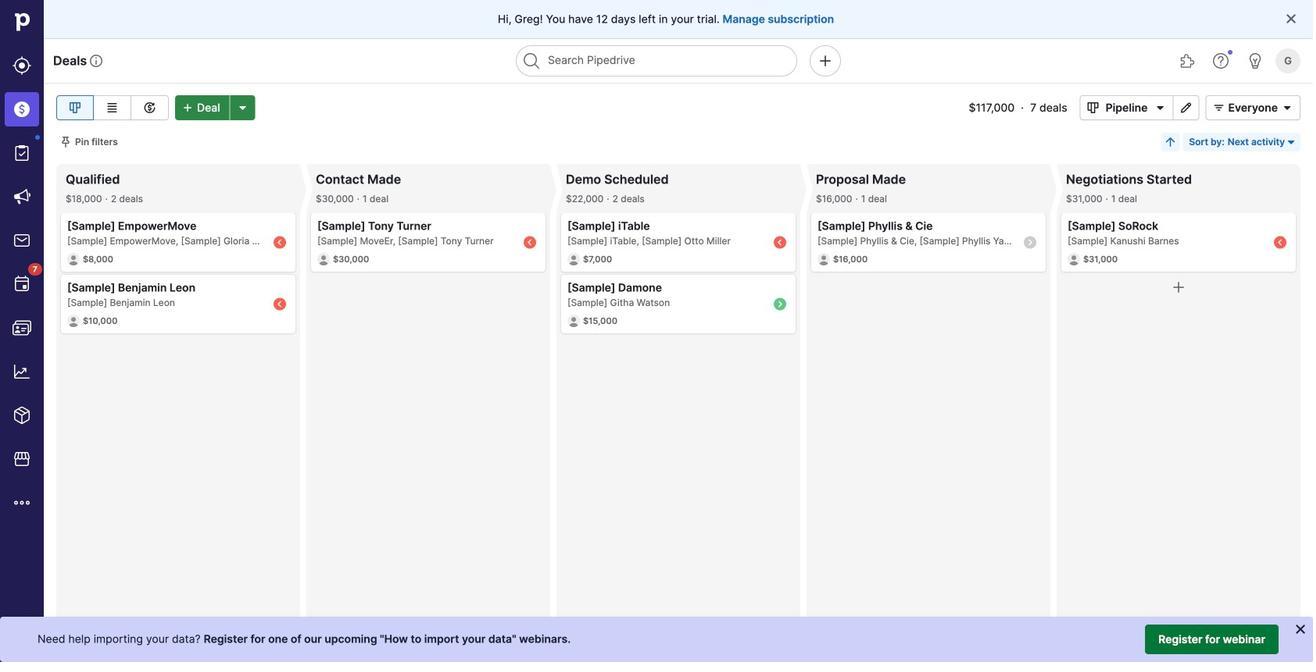 Task type: locate. For each thing, give the bounding box(es) containing it.
more image
[[13, 494, 31, 513]]

color primary inverted image
[[178, 102, 197, 114]]

color undefined image down deals icon
[[13, 144, 31, 163]]

contacts image
[[13, 319, 31, 338]]

change order image
[[1164, 136, 1177, 149]]

0 vertical spatial color undefined image
[[13, 144, 31, 163]]

1 vertical spatial color undefined image
[[13, 275, 31, 294]]

campaigns image
[[13, 188, 31, 206]]

color primary image
[[1285, 13, 1297, 25], [1084, 102, 1103, 114], [1151, 102, 1170, 114], [1278, 102, 1297, 114], [59, 136, 72, 149], [1285, 136, 1297, 149], [1169, 278, 1188, 297]]

color undefined image down sales inbox image
[[13, 275, 31, 294]]

color undefined image
[[13, 144, 31, 163], [13, 275, 31, 294]]

sales assistant image
[[1246, 52, 1265, 70]]

quick add image
[[816, 52, 835, 70]]

quick help image
[[1211, 52, 1230, 70]]

menu
[[0, 0, 44, 663]]

2 color undefined image from the top
[[13, 275, 31, 294]]

add deal element
[[175, 95, 255, 120]]

menu item
[[0, 88, 44, 131]]

forecast image
[[140, 98, 159, 117]]

pipeline image
[[66, 98, 84, 117]]

add deal options image
[[233, 102, 252, 114]]

products image
[[13, 406, 31, 425]]

deals image
[[13, 100, 31, 119]]

marketplace image
[[13, 450, 31, 469]]

leads image
[[13, 56, 31, 75]]



Task type: vqa. For each thing, say whether or not it's contained in the screenshot.
the top color secondary image
no



Task type: describe. For each thing, give the bounding box(es) containing it.
list image
[[103, 98, 122, 117]]

edit pipeline image
[[1177, 102, 1195, 114]]

insights image
[[13, 363, 31, 381]]

color primary image
[[1210, 102, 1228, 114]]

info image
[[90, 55, 103, 67]]

Search Pipedrive field
[[516, 45, 797, 77]]

home image
[[10, 10, 34, 34]]

sales inbox image
[[13, 231, 31, 250]]

1 color undefined image from the top
[[13, 144, 31, 163]]



